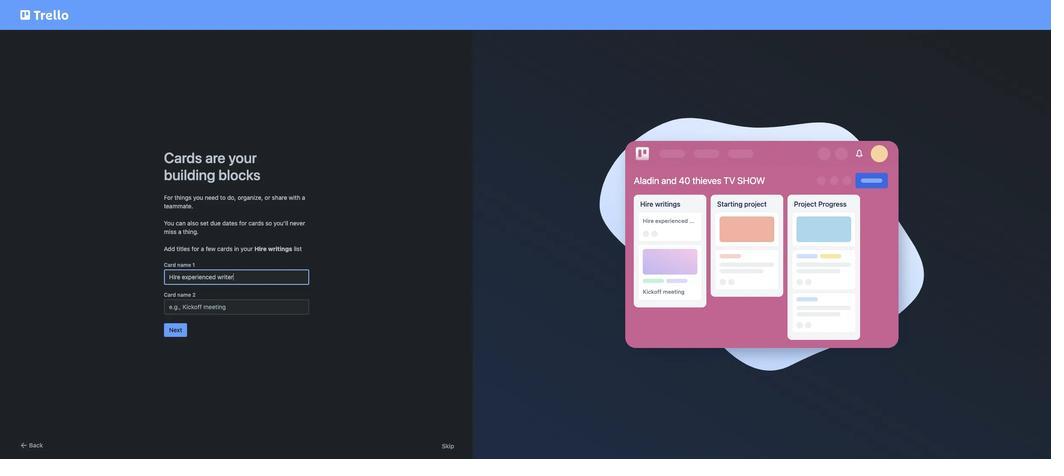 Task type: describe. For each thing, give the bounding box(es) containing it.
skip button
[[442, 442, 454, 451]]

card for card name 2
[[164, 292, 176, 298]]

are
[[205, 149, 225, 166]]

thieves
[[693, 175, 722, 186]]

name for 2
[[177, 292, 191, 298]]

2 vertical spatial hire
[[255, 245, 267, 252]]

need
[[205, 194, 219, 201]]

titles
[[177, 245, 190, 252]]

a inside 'you can also set due dates for cards so you'll never miss a thing.'
[[178, 228, 181, 235]]

in
[[234, 245, 239, 252]]

blocks
[[219, 166, 261, 183]]

hire writings
[[641, 200, 681, 208]]

with
[[289, 194, 300, 201]]

40
[[679, 175, 691, 186]]

starting project
[[718, 200, 767, 208]]

experienced
[[656, 217, 688, 224]]

for things you need to do, organize, or share with a teammate.
[[164, 194, 305, 210]]

back
[[29, 442, 43, 449]]

list
[[294, 245, 302, 252]]

starting
[[718, 200, 743, 208]]

or
[[265, 194, 270, 201]]

meeting
[[663, 288, 685, 295]]

kickoff
[[643, 288, 662, 295]]

name for 1
[[177, 262, 191, 268]]

0 horizontal spatial cards
[[217, 245, 233, 252]]

add titles for a few cards in your hire writings list
[[164, 245, 302, 252]]

due
[[210, 219, 221, 227]]

2
[[193, 292, 196, 298]]

add
[[164, 245, 175, 252]]

so
[[266, 219, 272, 227]]

can
[[176, 219, 186, 227]]

you can also set due dates for cards so you'll never miss a thing.
[[164, 219, 305, 235]]

project
[[794, 200, 817, 208]]

project progress
[[794, 200, 847, 208]]

your inside the cards are your building blocks
[[229, 149, 257, 166]]

1 vertical spatial your
[[241, 245, 253, 252]]

dates
[[222, 219, 238, 227]]

never
[[290, 219, 305, 227]]

a inside for things you need to do, organize, or share with a teammate.
[[302, 194, 305, 201]]

cards are your building blocks
[[164, 149, 261, 183]]

you
[[164, 219, 174, 227]]

also
[[187, 219, 199, 227]]

card for card name 1
[[164, 262, 176, 268]]

you'll
[[274, 219, 288, 227]]

next
[[169, 326, 182, 334]]

progress
[[819, 200, 847, 208]]

miss
[[164, 228, 177, 235]]



Task type: locate. For each thing, give the bounding box(es) containing it.
for right dates
[[239, 219, 247, 227]]

0 vertical spatial hire
[[641, 200, 654, 208]]

name
[[177, 262, 191, 268], [177, 292, 191, 298]]

name left 2
[[177, 292, 191, 298]]

0 vertical spatial your
[[229, 149, 257, 166]]

few
[[206, 245, 216, 252]]

Card name 1 text field
[[164, 269, 309, 285]]

you
[[193, 194, 203, 201]]

0 vertical spatial a
[[302, 194, 305, 201]]

1 horizontal spatial for
[[239, 219, 247, 227]]

aladin
[[634, 175, 660, 186]]

a left the few
[[201, 245, 204, 252]]

0 vertical spatial cards
[[249, 219, 264, 227]]

writings up experienced
[[655, 200, 681, 208]]

1
[[193, 262, 195, 268]]

1 card from the top
[[164, 262, 176, 268]]

0 vertical spatial trello image
[[19, 5, 70, 25]]

building
[[164, 166, 215, 183]]

card name 1
[[164, 262, 195, 268]]

0 horizontal spatial trello image
[[19, 5, 70, 25]]

writings
[[655, 200, 681, 208], [268, 245, 292, 252]]

do,
[[227, 194, 236, 201]]

1 horizontal spatial cards
[[249, 219, 264, 227]]

2 name from the top
[[177, 292, 191, 298]]

a right the with on the top of page
[[302, 194, 305, 201]]

next button
[[164, 323, 187, 337]]

writings left list
[[268, 245, 292, 252]]

and
[[662, 175, 677, 186]]

1 vertical spatial writings
[[268, 245, 292, 252]]

share
[[272, 194, 287, 201]]

aladin and 40 thieves tv show
[[634, 175, 765, 186]]

2 horizontal spatial a
[[302, 194, 305, 201]]

1 name from the top
[[177, 262, 191, 268]]

Card name 2 text field
[[164, 299, 309, 315]]

back button
[[19, 441, 43, 451]]

tv
[[724, 175, 736, 186]]

1 vertical spatial for
[[192, 245, 199, 252]]

for
[[239, 219, 247, 227], [192, 245, 199, 252]]

1 vertical spatial cards
[[217, 245, 233, 252]]

writer
[[690, 217, 705, 224]]

teammate.
[[164, 202, 193, 210]]

your
[[229, 149, 257, 166], [241, 245, 253, 252]]

for right the titles
[[192, 245, 199, 252]]

cards
[[249, 219, 264, 227], [217, 245, 233, 252]]

1 vertical spatial a
[[178, 228, 181, 235]]

1 horizontal spatial a
[[201, 245, 204, 252]]

1 vertical spatial hire
[[643, 217, 654, 224]]

2 vertical spatial a
[[201, 245, 204, 252]]

1 vertical spatial trello image
[[634, 145, 651, 162]]

1 vertical spatial name
[[177, 292, 191, 298]]

name left 1
[[177, 262, 191, 268]]

your right in
[[241, 245, 253, 252]]

hire for hire writings
[[641, 200, 654, 208]]

0 vertical spatial name
[[177, 262, 191, 268]]

for inside 'you can also set due dates for cards so you'll never miss a thing.'
[[239, 219, 247, 227]]

project
[[745, 200, 767, 208]]

cards
[[164, 149, 202, 166]]

hire right in
[[255, 245, 267, 252]]

set
[[200, 219, 209, 227]]

0 horizontal spatial a
[[178, 228, 181, 235]]

hire experienced writer
[[643, 217, 705, 224]]

0 vertical spatial for
[[239, 219, 247, 227]]

skip
[[442, 443, 454, 450]]

thing.
[[183, 228, 199, 235]]

for
[[164, 194, 173, 201]]

card name 2
[[164, 292, 196, 298]]

a down the can
[[178, 228, 181, 235]]

cards left the so
[[249, 219, 264, 227]]

trello image
[[19, 5, 70, 25], [634, 145, 651, 162]]

1 horizontal spatial writings
[[655, 200, 681, 208]]

0 vertical spatial writings
[[655, 200, 681, 208]]

2 card from the top
[[164, 292, 176, 298]]

0 vertical spatial card
[[164, 262, 176, 268]]

cards left in
[[217, 245, 233, 252]]

card
[[164, 262, 176, 268], [164, 292, 176, 298]]

a
[[302, 194, 305, 201], [178, 228, 181, 235], [201, 245, 204, 252]]

things
[[175, 194, 192, 201]]

card down add in the left of the page
[[164, 262, 176, 268]]

to
[[220, 194, 226, 201]]

card left 2
[[164, 292, 176, 298]]

1 horizontal spatial trello image
[[634, 145, 651, 162]]

organize,
[[238, 194, 263, 201]]

1 vertical spatial card
[[164, 292, 176, 298]]

0 horizontal spatial writings
[[268, 245, 292, 252]]

hire for hire experienced writer
[[643, 217, 654, 224]]

hire down aladin
[[641, 200, 654, 208]]

kickoff meeting
[[643, 288, 685, 295]]

cards inside 'you can also set due dates for cards so you'll never miss a thing.'
[[249, 219, 264, 227]]

hire down hire writings
[[643, 217, 654, 224]]

show
[[738, 175, 765, 186]]

0 horizontal spatial for
[[192, 245, 199, 252]]

your right "are"
[[229, 149, 257, 166]]

hire
[[641, 200, 654, 208], [643, 217, 654, 224], [255, 245, 267, 252]]



Task type: vqa. For each thing, say whether or not it's contained in the screenshot.
Try
no



